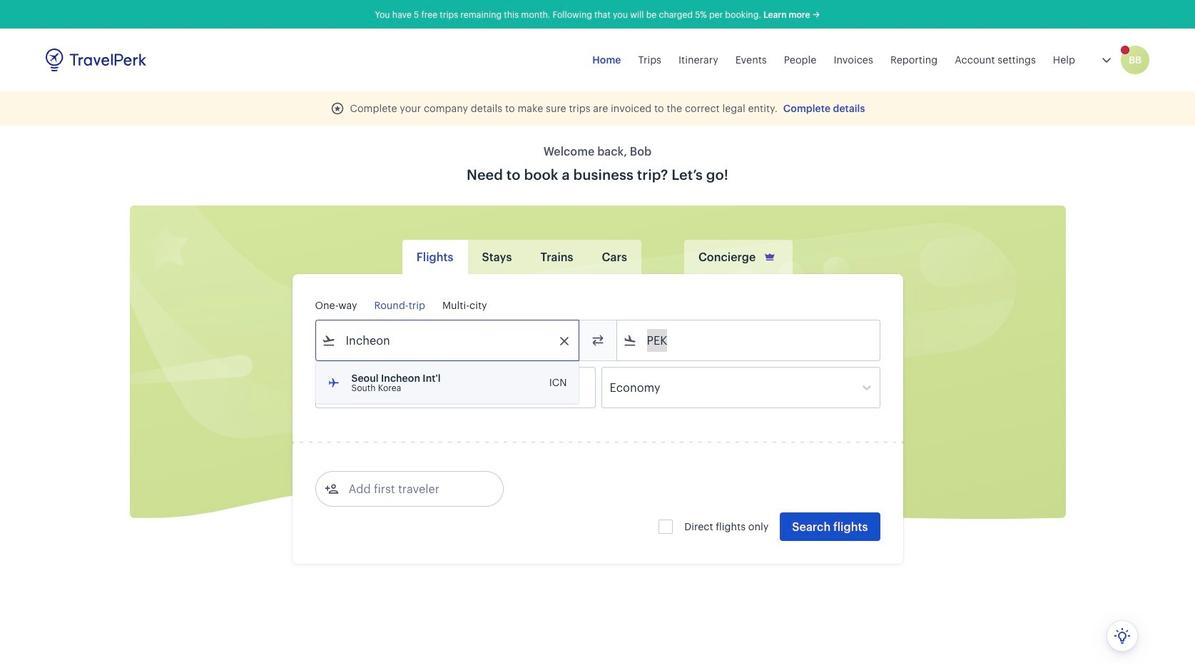 Task type: describe. For each thing, give the bounding box(es) containing it.
Add first traveler search field
[[339, 478, 487, 500]]



Task type: vqa. For each thing, say whether or not it's contained in the screenshot.
Move backward to switch to the previous month. icon
no



Task type: locate. For each thing, give the bounding box(es) containing it.
From search field
[[336, 329, 560, 352]]

Return text field
[[421, 368, 495, 408]]

Depart text field
[[336, 368, 410, 408]]

To search field
[[637, 329, 861, 352]]



